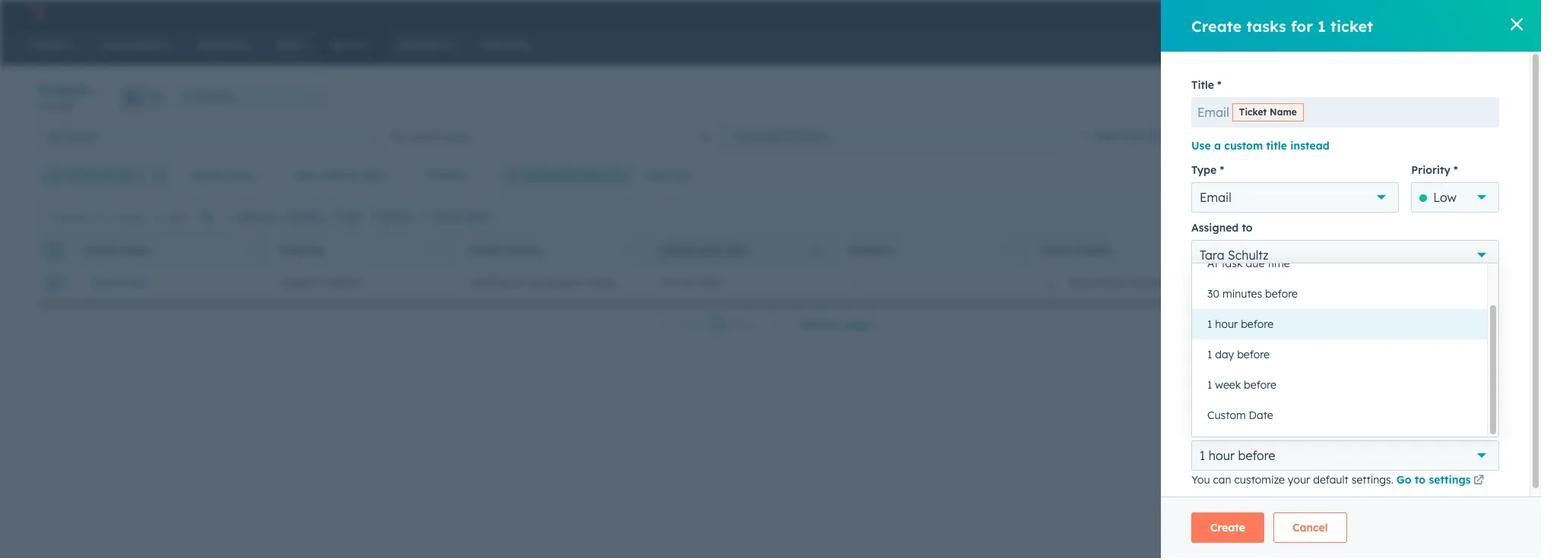 Task type: locate. For each thing, give the bounding box(es) containing it.
ticket status
[[469, 245, 541, 257]]

3 press to sort. element from the left
[[622, 245, 628, 257]]

create down the all tickets button
[[191, 169, 227, 183]]

0 horizontal spatial activity
[[319, 169, 360, 183]]

create for create ticket
[[1437, 92, 1466, 103]]

press to sort. image
[[432, 245, 438, 255], [1383, 245, 1389, 255]]

before inside "button"
[[1244, 379, 1277, 392]]

priority up low
[[1412, 164, 1451, 177]]

create left calling icon
[[1192, 16, 1242, 35]]

tara right press to sort. icon
[[1200, 248, 1225, 263]]

1 hour before up can
[[1200, 449, 1276, 464]]

1 left week
[[1208, 379, 1213, 392]]

press to sort. element up pipeline)
[[622, 245, 628, 257]]

all tickets
[[49, 130, 97, 143]]

hour up can
[[1209, 449, 1235, 464]]

title
[[1267, 139, 1288, 153]]

activity down edit columns button at right
[[1446, 245, 1491, 257]]

oct
[[661, 276, 678, 290]]

1 up you
[[1200, 449, 1206, 464]]

0 horizontal spatial tickets
[[64, 130, 97, 143]]

0 horizontal spatial schultz
[[1093, 276, 1128, 290]]

(support
[[542, 276, 586, 290]]

-- down task
[[1231, 276, 1239, 290]]

tickets inside my open tickets button
[[437, 130, 470, 143]]

tara down ticket owner
[[1068, 276, 1090, 290]]

link opens in a new window image
[[1474, 473, 1485, 491], [1474, 476, 1485, 487]]

1 horizontal spatial owner
[[1076, 245, 1112, 257]]

1 vertical spatial activity
[[1446, 245, 1491, 257]]

prev
[[680, 319, 704, 332]]

--
[[851, 276, 859, 290], [1231, 276, 1239, 290]]

tara schultz (tarashultz49@gmail.com) button
[[1022, 268, 1264, 298]]

default
[[1314, 474, 1349, 487]]

delete
[[382, 211, 411, 222]]

1 hour before inside 1 hour before button
[[1208, 318, 1274, 332]]

schultz for tara schultz
[[1228, 248, 1269, 263]]

my open tickets
[[391, 130, 470, 143]]

to for assigned
[[1242, 221, 1253, 235]]

clear
[[646, 169, 674, 183]]

1 down queue
[[1208, 318, 1213, 332]]

last down edit columns button at right
[[1420, 245, 1443, 257]]

1 vertical spatial owner
[[1076, 245, 1112, 257]]

notifications button
[[1352, 0, 1378, 24]]

activity for last activity date (edt)
[[1446, 245, 1491, 257]]

0 horizontal spatial owner
[[99, 169, 132, 183]]

go
[[1397, 474, 1412, 487]]

0 vertical spatial tara
[[1200, 248, 1225, 263]]

0 vertical spatial ticket
[[1331, 16, 1374, 35]]

create down priority popup button
[[433, 211, 463, 222]]

2 - from the left
[[855, 276, 859, 290]]

pipeline right support
[[324, 276, 363, 290]]

create inside tickets banner
[[1437, 92, 1466, 103]]

tickets for unassigned tickets
[[795, 130, 828, 143]]

1 horizontal spatial (edt)
[[1520, 245, 1542, 257]]

support pipeline button
[[262, 268, 452, 298]]

activity inside popup button
[[319, 169, 360, 183]]

1 horizontal spatial press to sort. image
[[1383, 245, 1389, 255]]

hubspot image
[[27, 3, 46, 21]]

0 horizontal spatial last
[[293, 169, 316, 183]]

priority right descending sort. press to sort ascending. "element"
[[850, 245, 896, 257]]

press to sort. element down 1 selected
[[242, 245, 248, 257]]

group
[[120, 85, 168, 109]]

activity up edit button at left
[[319, 169, 360, 183]]

1 vertical spatial email
[[1200, 190, 1232, 205]]

ticket inside dialog
[[1240, 106, 1267, 118]]

-- up page
[[851, 276, 859, 290]]

before up "date"
[[1244, 379, 1277, 392]]

2 tickets from the left
[[437, 130, 470, 143]]

assign button
[[280, 210, 322, 224]]

2 edit from the left
[[1436, 211, 1453, 222]]

schultz inside tara schultz (tarashultz49@gmail.com) button
[[1093, 276, 1128, 290]]

1 horizontal spatial view
[[1473, 170, 1492, 181]]

(2)
[[612, 169, 626, 183]]

press to sort. image down export button
[[1383, 245, 1389, 255]]

tara schultz (tarashultz49@gmail.com)
[[1068, 276, 1264, 290]]

press to sort. element left ticket owner
[[1003, 245, 1008, 257]]

waiting on us (support pipeline) button
[[452, 268, 642, 298]]

last inside last activity date popup button
[[293, 169, 316, 183]]

press to sort. element down create tasks button
[[432, 245, 438, 257]]

edit
[[343, 211, 361, 222], [1436, 211, 1453, 222]]

0 horizontal spatial view
[[1120, 129, 1145, 143]]

1 vertical spatial ticket
[[1468, 92, 1492, 103]]

before down time
[[1266, 287, 1298, 301]]

all for all views
[[1203, 129, 1217, 143]]

create date button
[[181, 160, 274, 191]]

0 horizontal spatial ticket
[[1331, 16, 1374, 35]]

5 press to sort. element from the left
[[1193, 245, 1199, 257]]

schultz
[[1228, 248, 1269, 263], [1093, 276, 1128, 290]]

columns
[[1456, 211, 1491, 222]]

1 press to sort. image from the left
[[432, 245, 438, 255]]

tara for tara schultz (tarashultz49@gmail.com)
[[1068, 276, 1090, 290]]

1 horizontal spatial last
[[1420, 245, 1443, 257]]

upgrade image
[[1162, 7, 1176, 21]]

task
[[1222, 257, 1243, 271]]

1 horizontal spatial to
[[1415, 474, 1426, 487]]

create button
[[1192, 513, 1265, 544]]

2 horizontal spatial priority
[[1412, 164, 1451, 177]]

before down 30 minutes before
[[1241, 318, 1274, 332]]

ticket inside dialog
[[1331, 16, 1374, 35]]

last up assign
[[293, 169, 316, 183]]

activity
[[319, 169, 360, 183], [1446, 245, 1491, 257]]

1 left the 'selected'
[[231, 211, 235, 222]]

1 - from the left
[[851, 276, 855, 290]]

1 horizontal spatial schultz
[[1228, 248, 1269, 263]]

view right save
[[1473, 170, 1492, 181]]

group inside tickets banner
[[120, 85, 168, 109]]

1 button
[[709, 316, 726, 335]]

1 vertical spatial schultz
[[1093, 276, 1128, 290]]

hour inside dropdown button
[[1209, 449, 1235, 464]]

ticket for ticket status
[[469, 245, 503, 257]]

1 hour before up 1 day before
[[1208, 318, 1274, 332]]

date for create date
[[230, 169, 254, 183]]

0 vertical spatial hour
[[1216, 318, 1238, 332]]

email down type
[[1200, 190, 1232, 205]]

ticket inside button
[[1468, 92, 1492, 103]]

press to sort. element for ticket owner
[[1193, 245, 1199, 257]]

date up delete button
[[363, 169, 387, 183]]

1 hour before inside 1 hour before dropdown button
[[1200, 449, 1276, 464]]

all pipelines button
[[177, 85, 329, 109]]

custom
[[1208, 409, 1246, 423]]

all for all pipelines
[[184, 91, 194, 102]]

press to sort. image down create tasks button
[[432, 245, 438, 255]]

0 horizontal spatial -- button
[[832, 268, 1022, 298]]

menu item
[[1232, 0, 1235, 24]]

1 selected
[[231, 211, 273, 222]]

press to sort. image for pipeline
[[432, 245, 438, 255]]

1 tickets from the left
[[64, 130, 97, 143]]

edit inside button
[[343, 211, 361, 222]]

tickets down record
[[64, 130, 97, 143]]

4 press to sort. element from the left
[[1003, 245, 1008, 257]]

1 horizontal spatial tasks
[[1247, 16, 1287, 35]]

date
[[1249, 409, 1274, 423]]

priority inside create tasks for 1 ticket dialog
[[1412, 164, 1451, 177]]

1 edit from the left
[[343, 211, 361, 222]]

apoptosis studios 2 button
[[1381, 0, 1522, 24]]

date up 2023
[[697, 245, 721, 257]]

a
[[1215, 139, 1221, 153]]

export button
[[1369, 207, 1417, 227]]

(edt)
[[724, 245, 749, 257], [1520, 245, 1542, 257]]

1 horizontal spatial edit
[[1436, 211, 1453, 222]]

date up 1 selected
[[230, 169, 254, 183]]

to right go
[[1415, 474, 1426, 487]]

0 horizontal spatial priority
[[426, 169, 467, 183]]

1 right for
[[1318, 16, 1326, 35]]

0 horizontal spatial tara
[[1068, 276, 1090, 290]]

create inside popup button
[[191, 169, 227, 183]]

create up the oct
[[659, 245, 695, 257]]

view
[[1120, 129, 1145, 143], [1473, 170, 1492, 181]]

all
[[184, 91, 194, 102], [1203, 129, 1217, 143], [49, 130, 61, 143], [677, 169, 691, 183]]

marketplaces button
[[1266, 0, 1298, 24]]

notifications image
[[1358, 7, 1372, 21]]

advanced
[[522, 169, 575, 183]]

all tickets button
[[37, 121, 379, 151]]

0 horizontal spatial to
[[1242, 221, 1253, 235]]

edit inside button
[[1436, 211, 1453, 222]]

pipeline
[[279, 245, 324, 257], [324, 276, 363, 290]]

close image
[[1511, 18, 1523, 30]]

save
[[1449, 170, 1470, 181]]

press to sort. image
[[1193, 245, 1199, 255]]

tasks for create tasks
[[466, 211, 490, 222]]

delete button
[[370, 210, 411, 224]]

2 link opens in a new window image from the top
[[1474, 476, 1485, 487]]

press to sort. element left at at the top of the page
[[1193, 245, 1199, 257]]

upgrade
[[1179, 8, 1222, 20]]

list box containing at task due time
[[1193, 249, 1499, 437]]

30)
[[1333, 382, 1351, 397]]

1 inside popup button
[[1216, 382, 1222, 397]]

1 vertical spatial hour
[[1209, 449, 1235, 464]]

press to sort. element
[[242, 245, 248, 257], [432, 245, 438, 257], [622, 245, 628, 257], [1003, 245, 1008, 257], [1193, 245, 1199, 257], [1383, 245, 1389, 257]]

go to settings link
[[1397, 473, 1487, 491]]

all inside all pipelines 'popup button'
[[184, 91, 194, 102]]

2 press to sort. element from the left
[[432, 245, 438, 257]]

0 vertical spatial schultz
[[1228, 248, 1269, 263]]

before up 'customize'
[[1239, 449, 1276, 464]]

priority inside priority popup button
[[426, 169, 467, 183]]

pipelines
[[197, 91, 235, 102]]

1 inside "button"
[[1208, 379, 1213, 392]]

ticket
[[1240, 106, 1267, 118], [64, 169, 96, 183], [85, 245, 119, 257], [469, 245, 503, 257], [1040, 245, 1074, 257]]

30
[[1208, 287, 1220, 301]]

2
[[1494, 6, 1499, 18]]

tasks
[[1247, 16, 1287, 35], [466, 211, 490, 222]]

1 -- button from the left
[[832, 268, 1022, 298]]

pipeline up support
[[279, 245, 324, 257]]

(3/5)
[[1148, 129, 1174, 143]]

list box
[[1193, 249, 1499, 437]]

tara inside "popup button"
[[1200, 248, 1225, 263]]

0 vertical spatial tasks
[[1247, 16, 1287, 35]]

tickets
[[37, 81, 91, 100]]

tara inside button
[[1068, 276, 1090, 290]]

1 vertical spatial view
[[1473, 170, 1492, 181]]

1 horizontal spatial tickets
[[437, 130, 470, 143]]

email inside popup button
[[1200, 190, 1232, 205]]

schultz for tara schultz (tarashultz49@gmail.com)
[[1093, 276, 1128, 290]]

all views
[[1203, 129, 1250, 143]]

unassigned tickets button
[[721, 121, 1063, 151]]

oct 19, 2023
[[661, 276, 722, 290]]

2 -- from the left
[[1231, 276, 1239, 290]]

email up "all views"
[[1198, 105, 1230, 120]]

press to sort. element for priority
[[1003, 245, 1008, 257]]

menu
[[1152, 0, 1523, 24]]

0 horizontal spatial tasks
[[466, 211, 490, 222]]

owner up tara schultz (tarashultz49@gmail.com) button
[[1076, 245, 1112, 257]]

assigned
[[1192, 221, 1239, 235]]

view inside 'popup button'
[[1120, 129, 1145, 143]]

0 vertical spatial last
[[293, 169, 316, 183]]

all inside clear all button
[[677, 169, 691, 183]]

tickyticky
[[90, 276, 147, 290]]

pipeline)
[[589, 276, 632, 290]]

marketplaces image
[[1275, 7, 1289, 21]]

tara schultz image
[[1390, 5, 1404, 19]]

1 horizontal spatial --
[[1231, 276, 1239, 290]]

tara
[[1200, 248, 1225, 263], [1068, 276, 1090, 290]]

press to sort. element for source
[[1383, 245, 1389, 257]]

1 right prev
[[715, 319, 720, 332]]

1 press to sort. element from the left
[[242, 245, 248, 257]]

0 horizontal spatial edit
[[343, 211, 361, 222]]

tasks inside button
[[466, 211, 490, 222]]

view right add
[[1120, 129, 1145, 143]]

create inside button
[[433, 211, 463, 222]]

-
[[851, 276, 855, 290], [855, 276, 859, 290], [1231, 276, 1235, 290], [1235, 276, 1239, 290]]

all down 1 record
[[49, 130, 61, 143]]

2 press to sort. image from the left
[[1383, 245, 1389, 255]]

support pipeline
[[280, 276, 363, 290]]

all views link
[[1193, 121, 1260, 151]]

clear all button
[[636, 160, 701, 191]]

all inside all views "link"
[[1203, 129, 1217, 143]]

view inside button
[[1473, 170, 1492, 181]]

schultz inside "tara schultz" "popup button"
[[1228, 248, 1269, 263]]

1 vertical spatial 1 hour before
[[1200, 449, 1276, 464]]

1 vertical spatial tasks
[[466, 211, 490, 222]]

3 tickets from the left
[[795, 130, 828, 143]]

all right clear
[[677, 169, 691, 183]]

0 horizontal spatial press to sort. image
[[432, 245, 438, 255]]

edit left delete button
[[343, 211, 361, 222]]

tickets right unassigned at the top of page
[[795, 130, 828, 143]]

1 vertical spatial last
[[1420, 245, 1443, 257]]

1 week before button
[[1193, 370, 1488, 401]]

2 horizontal spatial tickets
[[795, 130, 828, 143]]

owner up search id, name, or description search field
[[99, 169, 132, 183]]

0 vertical spatial view
[[1120, 129, 1145, 143]]

email
[[1198, 105, 1230, 120], [1200, 190, 1232, 205]]

tickets right "open"
[[437, 130, 470, 143]]

0 horizontal spatial --
[[851, 276, 859, 290]]

tickets inside unassigned tickets button
[[795, 130, 828, 143]]

ticket inside 'popup button'
[[64, 169, 96, 183]]

1 left record
[[37, 100, 41, 112]]

create down search hubspot search box
[[1437, 92, 1466, 103]]

1 right in
[[1216, 382, 1222, 397]]

date inside create tasks for 1 ticket dialog
[[1216, 355, 1240, 369]]

edit columns
[[1436, 211, 1491, 222]]

on
[[512, 276, 525, 290]]

0 vertical spatial activity
[[319, 169, 360, 183]]

press to sort. element down export button
[[1383, 245, 1389, 257]]

0 horizontal spatial (edt)
[[724, 245, 749, 257]]

before right day
[[1237, 348, 1270, 362]]

1 horizontal spatial ticket
[[1468, 92, 1492, 103]]

last for last activity date (edt)
[[1420, 245, 1443, 257]]

name
[[1270, 106, 1297, 118]]

tara schultz
[[1200, 248, 1269, 263]]

to up source
[[1242, 221, 1253, 235]]

6 press to sort. element from the left
[[1383, 245, 1389, 257]]

1 horizontal spatial activity
[[1446, 245, 1491, 257]]

1 -- from the left
[[851, 276, 859, 290]]

all left views
[[1203, 129, 1217, 143]]

hour
[[1216, 318, 1238, 332], [1209, 449, 1235, 464]]

1 vertical spatial pipeline
[[324, 276, 363, 290]]

edit down low
[[1436, 211, 1453, 222]]

create down can
[[1211, 522, 1246, 535]]

tasks inside dialog
[[1247, 16, 1287, 35]]

hour up day
[[1216, 318, 1238, 332]]

1 horizontal spatial -- button
[[1212, 268, 1402, 298]]

0 vertical spatial to
[[1242, 221, 1253, 235]]

-- for 2nd -- button from the right
[[851, 276, 859, 290]]

tickets inside the all tickets button
[[64, 130, 97, 143]]

0 vertical spatial pipeline
[[279, 245, 324, 257]]

priority up create tasks button
[[426, 169, 467, 183]]

date up week
[[1216, 355, 1240, 369]]

1 vertical spatial tara
[[1068, 276, 1090, 290]]

all left 'pipelines'
[[184, 91, 194, 102]]

0 vertical spatial owner
[[99, 169, 132, 183]]

all inside the all tickets button
[[49, 130, 61, 143]]

100 per page button
[[789, 310, 890, 341]]

1 vertical spatial to
[[1415, 474, 1426, 487]]

1 horizontal spatial tara
[[1200, 248, 1225, 263]]

1 hour before
[[1208, 318, 1274, 332], [1200, 449, 1276, 464]]

0 vertical spatial 1 hour before
[[1208, 318, 1274, 332]]

tickets button
[[37, 79, 105, 101]]



Task type: describe. For each thing, give the bounding box(es) containing it.
before for 30 minutes before button
[[1266, 287, 1298, 301]]

2 (edt) from the left
[[1520, 245, 1542, 257]]

search image
[[1510, 40, 1520, 50]]

page
[[843, 319, 870, 332]]

next button
[[726, 316, 789, 336]]

priority button
[[417, 160, 487, 191]]

can
[[1213, 474, 1232, 487]]

before for 1 hour before button
[[1241, 318, 1274, 332]]

4 - from the left
[[1235, 276, 1239, 290]]

per
[[822, 319, 840, 332]]

before for 1 week before "button"
[[1244, 379, 1277, 392]]

(1) ticket owner button
[[37, 160, 152, 191]]

2 -- button from the left
[[1212, 268, 1402, 298]]

time
[[1268, 257, 1290, 271]]

actions
[[1296, 92, 1328, 103]]

calling icon image
[[1243, 6, 1257, 20]]

view for save
[[1473, 170, 1492, 181]]

settings image
[[1332, 6, 1346, 20]]

to for go
[[1415, 474, 1426, 487]]

at task due time
[[1208, 257, 1290, 271]]

ticket for ticket owner
[[1040, 245, 1074, 257]]

custom date
[[1208, 409, 1274, 423]]

reminder
[[1192, 422, 1242, 436]]

unassigned
[[733, 130, 792, 143]]

hour inside button
[[1216, 318, 1238, 332]]

open
[[409, 130, 434, 143]]

30 minutes before
[[1208, 287, 1298, 301]]

view for add
[[1120, 129, 1145, 143]]

title
[[1192, 78, 1214, 92]]

advanced filters (2) button
[[496, 160, 636, 191]]

1 inside dropdown button
[[1200, 449, 1206, 464]]

create for create tasks
[[433, 211, 463, 222]]

create date (edt)
[[659, 245, 749, 257]]

edit for edit columns
[[1436, 211, 1453, 222]]

Search ID, name, or description search field
[[40, 203, 225, 231]]

filters
[[578, 169, 609, 183]]

(november
[[1265, 382, 1330, 397]]

create tasks
[[433, 211, 490, 222]]

-- for 1st -- button from right
[[1231, 276, 1239, 290]]

before for 1 day before button
[[1237, 348, 1270, 362]]

assigned to
[[1192, 221, 1253, 235]]

1 link opens in a new window image from the top
[[1474, 473, 1485, 491]]

1 left day
[[1208, 348, 1213, 362]]

calling icon button
[[1237, 2, 1263, 22]]

3 - from the left
[[1231, 276, 1235, 290]]

1 inside tickets banner
[[37, 100, 41, 112]]

before inside dropdown button
[[1239, 449, 1276, 464]]

HH:MM text field
[[1404, 374, 1500, 405]]

1 day before button
[[1193, 340, 1488, 370]]

date for due date
[[1216, 355, 1240, 369]]

waiting on us (support pipeline)
[[470, 276, 632, 290]]

apoptosis studios 2
[[1407, 6, 1499, 18]]

1 (edt) from the left
[[724, 245, 749, 257]]

ticket name
[[1240, 106, 1297, 118]]

waiting
[[470, 276, 509, 290]]

1 week before
[[1208, 379, 1277, 392]]

you
[[1192, 474, 1210, 487]]

1 hour before button
[[1192, 441, 1500, 472]]

1 horizontal spatial priority
[[850, 245, 896, 257]]

menu containing apoptosis studios 2
[[1152, 0, 1523, 24]]

create for create date
[[191, 169, 227, 183]]

ticket name
[[85, 245, 149, 257]]

create tasks button
[[420, 210, 490, 224]]

all pipelines
[[184, 91, 235, 102]]

at task due time button
[[1193, 249, 1488, 279]]

save view button
[[1423, 164, 1505, 188]]

ticket for ticket name
[[1240, 106, 1267, 118]]

oct 19, 2023 button
[[642, 268, 832, 298]]

date down edit columns button at right
[[1494, 245, 1518, 257]]

next
[[731, 319, 756, 332]]

tara for tara schultz
[[1200, 248, 1225, 263]]

owner inside 'popup button'
[[99, 169, 132, 183]]

due date
[[1192, 355, 1240, 369]]

redo button
[[1192, 307, 1500, 338]]

tickets banner
[[37, 79, 1505, 121]]

100 per page
[[799, 319, 870, 332]]

use a custom title instead
[[1192, 139, 1330, 153]]

last activity date (edt)
[[1420, 245, 1542, 257]]

month
[[1225, 382, 1262, 397]]

edit for edit
[[343, 211, 361, 222]]

19,
[[681, 276, 695, 290]]

cancel button
[[1274, 513, 1347, 544]]

all for all tickets
[[49, 130, 61, 143]]

clear all
[[646, 169, 691, 183]]

create ticket button
[[1424, 86, 1505, 110]]

apoptosis
[[1407, 6, 1453, 18]]

descending sort. press to sort ascending. element
[[813, 245, 818, 257]]

custom
[[1225, 139, 1263, 153]]

(1)
[[46, 169, 60, 183]]

customize
[[1235, 474, 1285, 487]]

low button
[[1412, 183, 1500, 213]]

name
[[122, 245, 149, 257]]

export
[[1379, 211, 1408, 222]]

in 1 month (november 30) button
[[1192, 374, 1398, 405]]

import
[[1372, 92, 1402, 103]]

last for last activity date
[[293, 169, 316, 183]]

create for create date (edt)
[[659, 245, 695, 257]]

type
[[1192, 164, 1217, 177]]

Search HubSpot search field
[[1328, 32, 1514, 58]]

ticket owner
[[1040, 245, 1112, 257]]

1 inside button
[[715, 319, 720, 332]]

custom date button
[[1193, 401, 1488, 431]]

due
[[1246, 257, 1265, 271]]

press to sort. element for pipeline
[[432, 245, 438, 257]]

(tarashultz49@gmail.com)
[[1131, 276, 1264, 290]]

selected
[[238, 211, 273, 222]]

hubspot link
[[18, 3, 57, 21]]

tasks for create tasks for 1 ticket
[[1247, 16, 1287, 35]]

record
[[44, 100, 74, 112]]

create tasks for 1 ticket dialog
[[1161, 0, 1542, 559]]

in
[[1200, 382, 1213, 397]]

100
[[799, 319, 819, 332]]

1 day before
[[1208, 348, 1270, 362]]

week
[[1216, 379, 1241, 392]]

date for create date (edt)
[[697, 245, 721, 257]]

queue
[[1192, 288, 1226, 302]]

link opens in a new window image inside go to settings link
[[1474, 476, 1485, 487]]

tickets for all tickets
[[64, 130, 97, 143]]

add view (3/5) button
[[1069, 121, 1193, 151]]

pagination navigation
[[651, 315, 789, 336]]

last activity date button
[[283, 160, 407, 191]]

pipeline inside button
[[324, 276, 363, 290]]

help image
[[1307, 7, 1321, 21]]

2023
[[698, 276, 722, 290]]

press to sort. image for source
[[1383, 245, 1389, 255]]

press to sort. element for ticket status
[[622, 245, 628, 257]]

activity for last activity date
[[319, 169, 360, 183]]

advanced filters (2)
[[522, 169, 626, 183]]

due date element
[[1404, 374, 1500, 405]]

actions button
[[1283, 86, 1350, 110]]

create for create tasks for 1 ticket
[[1192, 16, 1242, 35]]

ticket for ticket name
[[85, 245, 119, 257]]

use a custom title instead button
[[1192, 137, 1330, 155]]

prev button
[[651, 316, 709, 336]]

support
[[280, 276, 321, 290]]

email button
[[1192, 183, 1400, 213]]

due
[[1192, 355, 1213, 369]]

0 vertical spatial email
[[1198, 105, 1230, 120]]



Task type: vqa. For each thing, say whether or not it's contained in the screenshot.
1 DAY BEFORE
yes



